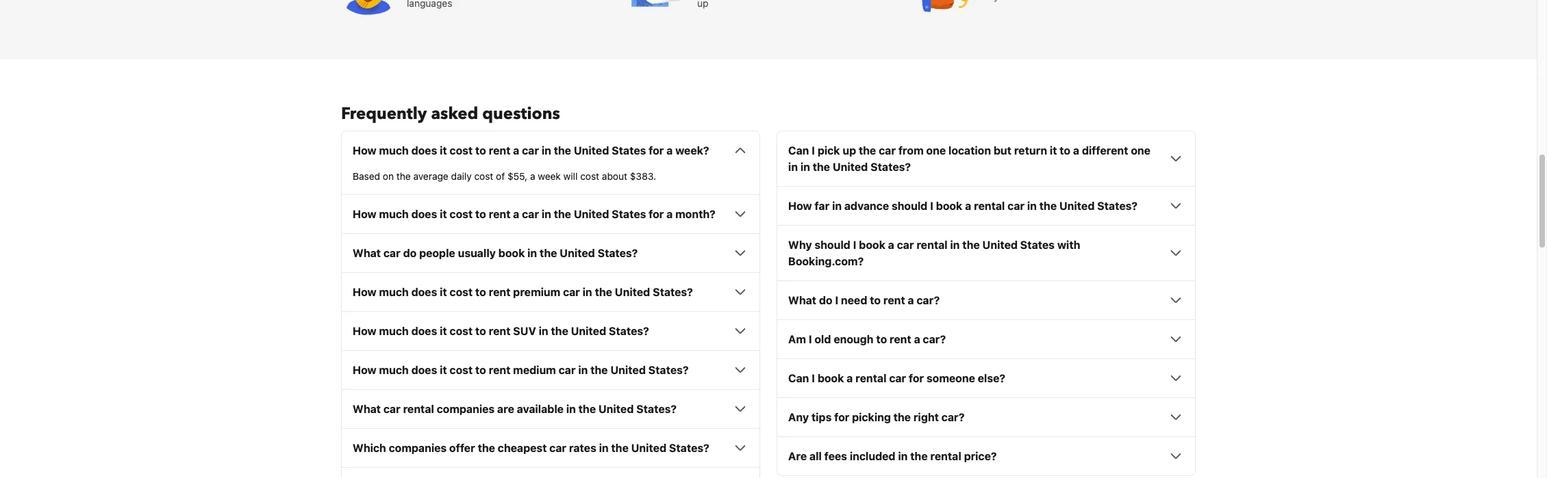 Task type: vqa. For each thing, say whether or not it's contained in the screenshot.
rent corresponding to How much does it cost to rent premium car in the United States?
yes



Task type: describe. For each thing, give the bounding box(es) containing it.
asked
[[431, 103, 478, 126]]

a down $55,
[[513, 208, 520, 221]]

cost for how much does it cost to rent suv in the united states?
[[450, 326, 473, 338]]

the left right
[[894, 412, 911, 424]]

why should i book a car rental in the united states with booking.com? button
[[789, 237, 1185, 270]]

premium
[[513, 287, 561, 299]]

it inside can i pick up the car from one location but return it to a different one in in the united states?
[[1050, 145, 1057, 157]]

how much does it cost to rent medium car in the united states?
[[353, 365, 689, 377]]

about
[[602, 171, 628, 182]]

book inside why should i book a car rental in the united states with booking.com?
[[859, 239, 886, 252]]

for right tips
[[835, 412, 850, 424]]

2 one from the left
[[1131, 145, 1151, 157]]

are all fees included in the rental price?
[[789, 451, 997, 463]]

the right rates
[[611, 443, 629, 455]]

a inside why should i book a car rental in the united states with booking.com?
[[888, 239, 895, 252]]

i up why should i book a car rental in the united states with booking.com?
[[930, 200, 934, 213]]

what car rental companies are available in the united states? button
[[353, 402, 749, 418]]

united inside can i pick up the car from one location but return it to a different one in in the united states?
[[833, 161, 868, 174]]

up
[[843, 145, 856, 157]]

cost right will
[[580, 171, 600, 182]]

states for week?
[[612, 145, 646, 157]]

i inside can i pick up the car from one location but return it to a different one in in the united states?
[[812, 145, 815, 157]]

rent for how much does it cost to rent premium car in the united states?
[[489, 287, 511, 299]]

all
[[810, 451, 822, 463]]

the right the offer
[[478, 443, 495, 455]]

for left month?
[[649, 208, 664, 221]]

how for how much does it cost to rent a car in the united states for a week?
[[353, 145, 377, 157]]

should inside why should i book a car rental in the united states with booking.com?
[[815, 239, 851, 252]]

how much does it cost to rent a car in the united states for a month? button
[[353, 206, 749, 223]]

different
[[1082, 145, 1129, 157]]

rent for how much does it cost to rent medium car in the united states?
[[489, 365, 511, 377]]

does for how much does it cost to rent premium car in the united states?
[[411, 287, 437, 299]]

with
[[1058, 239, 1081, 252]]

the inside why should i book a car rental in the united states with booking.com?
[[963, 239, 980, 252]]

should inside how far in advance should i book a rental car in the united states? dropdown button
[[892, 200, 928, 213]]

which companies offer the cheapest car rates  in the united states? button
[[353, 441, 749, 457]]

a down why should i book a car rental in the united states with booking.com?
[[908, 295, 914, 307]]

available
[[517, 404, 564, 416]]

free cancellation image
[[632, 0, 686, 16]]

can i pick up the car from one location but return it to a different one in in the united states? button
[[789, 143, 1185, 176]]

i left need
[[835, 295, 839, 307]]

how much does it cost to rent premium car in the united states? button
[[353, 285, 749, 301]]

states for month?
[[612, 208, 646, 221]]

rent for how much does it cost to rent a car in the united states for a month?
[[489, 208, 511, 221]]

$383.
[[630, 171, 656, 182]]

fees
[[825, 451, 847, 463]]

how for how much does it cost to rent premium car in the united states?
[[353, 287, 377, 299]]

of
[[496, 171, 505, 182]]

a right $55,
[[530, 171, 535, 182]]

much for how much does it cost to rent suv in the united states?
[[379, 326, 409, 338]]

else?
[[978, 373, 1006, 385]]

how far in advance should i book a rental car in the united states?
[[789, 200, 1138, 213]]

why should i book a car rental in the united states with booking.com?
[[789, 239, 1081, 268]]

are
[[497, 404, 514, 416]]

how much does it cost to rent medium car in the united states? button
[[353, 363, 749, 379]]

$55,
[[508, 171, 528, 182]]

cost for how much does it cost to rent premium car in the united states?
[[450, 287, 473, 299]]

but
[[994, 145, 1012, 157]]

the down return
[[1040, 200, 1057, 213]]

rental inside why should i book a car rental in the united states with booking.com?
[[917, 239, 948, 252]]

it for how much does it cost to rent suv in the united states?
[[440, 326, 447, 338]]

cost left of
[[474, 171, 494, 182]]

usually
[[458, 248, 496, 260]]

for inside dropdown button
[[909, 373, 924, 385]]

tips
[[812, 412, 832, 424]]

need
[[841, 295, 868, 307]]

which companies offer the cheapest car rates  in the united states?
[[353, 443, 710, 455]]

questions
[[483, 103, 560, 126]]

do inside the what car do people usually book in the united states? dropdown button
[[403, 248, 417, 260]]

how far in advance should i book a rental car in the united states? button
[[789, 198, 1185, 215]]

0 vertical spatial companies
[[437, 404, 495, 416]]

based
[[353, 171, 380, 182]]

1 vertical spatial companies
[[389, 443, 447, 455]]

daily
[[451, 171, 472, 182]]

are all fees included in the rental price? button
[[789, 449, 1185, 465]]

month?
[[676, 208, 716, 221]]

frequently asked questions
[[341, 103, 560, 126]]

any tips for picking the right car?
[[789, 412, 965, 424]]

it for how much does it cost to rent medium car in the united states?
[[440, 365, 447, 377]]

much for how much does it cost to rent medium car in the united states?
[[379, 365, 409, 377]]

can i book a rental car for someone else?
[[789, 373, 1006, 385]]

which
[[353, 443, 386, 455]]

car inside can i pick up the car from one location but return it to a different one in in the united states?
[[879, 145, 896, 157]]

what car do people usually book in the united states? button
[[353, 245, 749, 262]]

pick
[[818, 145, 840, 157]]

rent for how much does it cost to rent a car in the united states for a week?
[[489, 145, 511, 157]]

someone
[[927, 373, 975, 385]]

the down will
[[554, 208, 571, 221]]

based on the average daily cost of $55, a week will cost about $383.
[[353, 171, 656, 182]]

far
[[815, 200, 830, 213]]

a up $55,
[[513, 145, 520, 157]]

rent for how much does it cost to rent suv in the united states?
[[489, 326, 511, 338]]

location
[[949, 145, 991, 157]]

the down 'how much does it cost to rent a car in the united states for a month?' dropdown button
[[540, 248, 557, 260]]

the right the on
[[397, 171, 411, 182]]

the down pick
[[813, 161, 830, 174]]

the up will
[[554, 145, 571, 157]]

rental inside dropdown button
[[856, 373, 887, 385]]

to up based on the average daily cost of $55, a week will cost about $383.
[[475, 145, 486, 157]]



Task type: locate. For each thing, give the bounding box(es) containing it.
i up tips
[[812, 373, 815, 385]]

can inside can i pick up the car from one location but return it to a different one in in the united states?
[[789, 145, 809, 157]]

can
[[789, 145, 809, 157], [789, 373, 809, 385]]

how much does it cost to rent a car in the united states for a week? button
[[353, 143, 749, 159]]

much for how much does it cost to rent premium car in the united states?
[[379, 287, 409, 299]]

3 does from the top
[[411, 287, 437, 299]]

what car do people usually book in the united states?
[[353, 248, 638, 260]]

1 vertical spatial states
[[612, 208, 646, 221]]

a down can i pick up the car from one location but return it to a different one in in the united states?
[[965, 200, 972, 213]]

car? down why should i book a car rental in the united states with booking.com?
[[917, 295, 940, 307]]

car? for am i old enough to rent a car?
[[923, 334, 946, 346]]

united inside why should i book a car rental in the united states with booking.com?
[[983, 239, 1018, 252]]

week
[[538, 171, 561, 182]]

to right need
[[870, 295, 881, 307]]

does
[[411, 145, 437, 157], [411, 208, 437, 221], [411, 287, 437, 299], [411, 326, 437, 338], [411, 365, 437, 377]]

car?
[[917, 295, 940, 307], [923, 334, 946, 346], [942, 412, 965, 424]]

2 much from the top
[[379, 208, 409, 221]]

to up usually
[[475, 208, 486, 221]]

can for can i pick up the car from one location but return it to a different one in in the united states?
[[789, 145, 809, 157]]

rent left suv
[[489, 326, 511, 338]]

states up the $383.
[[612, 145, 646, 157]]

from
[[899, 145, 924, 157]]

2 vertical spatial what
[[353, 404, 381, 416]]

are
[[789, 451, 807, 463]]

on
[[383, 171, 394, 182]]

how for how much does it cost to rent a car in the united states for a month?
[[353, 208, 377, 221]]

a left month?
[[667, 208, 673, 221]]

booking.com?
[[789, 256, 864, 268]]

included
[[850, 451, 896, 463]]

a left week?
[[667, 145, 673, 157]]

a up can i book a rental car for someone else?
[[914, 334, 921, 346]]

to right return
[[1060, 145, 1071, 157]]

united
[[574, 145, 609, 157], [833, 161, 868, 174], [1060, 200, 1095, 213], [574, 208, 609, 221], [983, 239, 1018, 252], [560, 248, 595, 260], [615, 287, 650, 299], [571, 326, 606, 338], [611, 365, 646, 377], [599, 404, 634, 416], [631, 443, 667, 455]]

the
[[554, 145, 571, 157], [859, 145, 876, 157], [813, 161, 830, 174], [397, 171, 411, 182], [1040, 200, 1057, 213], [554, 208, 571, 221], [963, 239, 980, 252], [540, 248, 557, 260], [595, 287, 612, 299], [551, 326, 569, 338], [591, 365, 608, 377], [579, 404, 596, 416], [894, 412, 911, 424], [478, 443, 495, 455], [611, 443, 629, 455], [911, 451, 928, 463]]

cost left suv
[[450, 326, 473, 338]]

it for how much does it cost to rent premium car in the united states?
[[440, 287, 447, 299]]

cost
[[450, 145, 473, 157], [474, 171, 494, 182], [580, 171, 600, 182], [450, 208, 473, 221], [450, 287, 473, 299], [450, 326, 473, 338], [450, 365, 473, 377]]

rental
[[974, 200, 1005, 213], [917, 239, 948, 252], [856, 373, 887, 385], [403, 404, 434, 416], [931, 451, 962, 463]]

what
[[353, 248, 381, 260], [789, 295, 817, 307], [353, 404, 381, 416]]

1 much from the top
[[379, 145, 409, 157]]

states?
[[871, 161, 911, 174], [1098, 200, 1138, 213], [598, 248, 638, 260], [653, 287, 693, 299], [609, 326, 649, 338], [649, 365, 689, 377], [637, 404, 677, 416], [669, 443, 710, 455]]

does for how much does it cost to rent suv in the united states?
[[411, 326, 437, 338]]

book down advance
[[859, 239, 886, 252]]

enough
[[834, 334, 874, 346]]

how much does it cost to rent suv in the united states?
[[353, 326, 649, 338]]

0 vertical spatial what
[[353, 248, 381, 260]]

the down right
[[911, 451, 928, 463]]

how much does it cost to rent suv in the united states? button
[[353, 324, 749, 340]]

0 vertical spatial should
[[892, 200, 928, 213]]

i left old
[[809, 334, 812, 346]]

1 one from the left
[[927, 145, 946, 157]]

how for how much does it cost to rent suv in the united states?
[[353, 326, 377, 338]]

people
[[419, 248, 455, 260]]

car inside why should i book a car rental in the united states with booking.com?
[[897, 239, 914, 252]]

rent up can i book a rental car for someone else?
[[890, 334, 912, 346]]

one right from at the right top
[[927, 145, 946, 157]]

picking
[[852, 412, 891, 424]]

1 does from the top
[[411, 145, 437, 157]]

am
[[789, 334, 806, 346]]

i inside why should i book a car rental in the united states with booking.com?
[[853, 239, 857, 252]]

medium
[[513, 365, 556, 377]]

what for what do i need to rent a car?
[[789, 295, 817, 307]]

the right suv
[[551, 326, 569, 338]]

states down the $383.
[[612, 208, 646, 221]]

the right the up
[[859, 145, 876, 157]]

average
[[413, 171, 449, 182]]

rent down of
[[489, 208, 511, 221]]

0 horizontal spatial should
[[815, 239, 851, 252]]

i inside dropdown button
[[812, 373, 815, 385]]

car? up someone
[[923, 334, 946, 346]]

a down advance
[[888, 239, 895, 252]]

it for how much does it cost to rent a car in the united states for a month?
[[440, 208, 447, 221]]

for up the $383.
[[649, 145, 664, 157]]

cost down usually
[[450, 287, 473, 299]]

1 vertical spatial should
[[815, 239, 851, 252]]

rates
[[569, 443, 597, 455]]

what do i need to rent a car?
[[789, 295, 940, 307]]

book
[[936, 200, 963, 213], [859, 239, 886, 252], [499, 248, 525, 260], [818, 373, 844, 385]]

i left pick
[[812, 145, 815, 157]]

in inside why should i book a car rental in the united states with booking.com?
[[951, 239, 960, 252]]

book inside dropdown button
[[818, 373, 844, 385]]

what do i need to rent a car? button
[[789, 293, 1185, 309]]

will
[[564, 171, 578, 182]]

states left 'with'
[[1021, 239, 1055, 252]]

cost for how much does it cost to rent a car in the united states for a week?
[[450, 145, 473, 157]]

5 does from the top
[[411, 365, 437, 377]]

why
[[789, 239, 812, 252]]

0 horizontal spatial do
[[403, 248, 417, 260]]

to
[[475, 145, 486, 157], [1060, 145, 1071, 157], [475, 208, 486, 221], [475, 287, 486, 299], [870, 295, 881, 307], [475, 326, 486, 338], [876, 334, 887, 346], [475, 365, 486, 377]]

cost for how much does it cost to rent medium car in the united states?
[[450, 365, 473, 377]]

am i old enough to rent a car?
[[789, 334, 946, 346]]

should
[[892, 200, 928, 213], [815, 239, 851, 252]]

should right advance
[[892, 200, 928, 213]]

to inside can i pick up the car from one location but return it to a different one in in the united states?
[[1060, 145, 1071, 157]]

in
[[542, 145, 551, 157], [789, 161, 798, 174], [801, 161, 810, 174], [832, 200, 842, 213], [1028, 200, 1037, 213], [542, 208, 551, 221], [951, 239, 960, 252], [528, 248, 537, 260], [583, 287, 592, 299], [539, 326, 549, 338], [578, 365, 588, 377], [566, 404, 576, 416], [599, 443, 609, 455], [898, 451, 908, 463]]

1 horizontal spatial one
[[1131, 145, 1151, 157]]

can up any
[[789, 373, 809, 385]]

3 much from the top
[[379, 287, 409, 299]]

much
[[379, 145, 409, 157], [379, 208, 409, 221], [379, 287, 409, 299], [379, 326, 409, 338], [379, 365, 409, 377]]

price?
[[964, 451, 997, 463]]

can i pick up the car from one location but return it to a different one in in the united states?
[[789, 145, 1151, 174]]

a left different
[[1073, 145, 1080, 157]]

do left people
[[403, 248, 417, 260]]

do inside what do i need to rent a car? dropdown button
[[819, 295, 833, 307]]

for left someone
[[909, 373, 924, 385]]

a inside dropdown button
[[847, 373, 853, 385]]

to down the how much does it cost to rent suv in the united states?
[[475, 365, 486, 377]]

much for how much does it cost to rent a car in the united states for a week?
[[379, 145, 409, 157]]

cost down the how much does it cost to rent suv in the united states?
[[450, 365, 473, 377]]

car
[[522, 145, 539, 157], [879, 145, 896, 157], [1008, 200, 1025, 213], [522, 208, 539, 221], [897, 239, 914, 252], [384, 248, 401, 260], [563, 287, 580, 299], [559, 365, 576, 377], [889, 373, 906, 385], [384, 404, 401, 416], [550, 443, 567, 455]]

car? right right
[[942, 412, 965, 424]]

how
[[353, 145, 377, 157], [789, 200, 812, 213], [353, 208, 377, 221], [353, 287, 377, 299], [353, 326, 377, 338], [353, 365, 377, 377]]

the up rates
[[579, 404, 596, 416]]

it
[[440, 145, 447, 157], [1050, 145, 1057, 157], [440, 208, 447, 221], [440, 287, 447, 299], [440, 326, 447, 338], [440, 365, 447, 377]]

do
[[403, 248, 417, 260], [819, 295, 833, 307]]

4 does from the top
[[411, 326, 437, 338]]

can left pick
[[789, 145, 809, 157]]

4 much from the top
[[379, 326, 409, 338]]

week?
[[676, 145, 709, 157]]

book down old
[[818, 373, 844, 385]]

0 vertical spatial states
[[612, 145, 646, 157]]

book right usually
[[499, 248, 525, 260]]

1 can from the top
[[789, 145, 809, 157]]

can for can i book a rental car for someone else?
[[789, 373, 809, 385]]

the down the what car do people usually book in the united states? dropdown button
[[595, 287, 612, 299]]

rent left the premium
[[489, 287, 511, 299]]

companies left the offer
[[389, 443, 447, 455]]

cheapest
[[498, 443, 547, 455]]

to right enough at the right bottom of page
[[876, 334, 887, 346]]

advance
[[845, 200, 889, 213]]

companies
[[437, 404, 495, 416], [389, 443, 447, 455]]

frequently
[[341, 103, 427, 126]]

cost for how much does it cost to rent a car in the united states for a month?
[[450, 208, 473, 221]]

rent left the medium
[[489, 365, 511, 377]]

0 vertical spatial can
[[789, 145, 809, 157]]

i
[[812, 145, 815, 157], [930, 200, 934, 213], [853, 239, 857, 252], [835, 295, 839, 307], [809, 334, 812, 346], [812, 373, 815, 385]]

to down usually
[[475, 287, 486, 299]]

what car rental companies are available in the united states?
[[353, 404, 677, 416]]

any
[[789, 412, 809, 424]]

rent right need
[[884, 295, 905, 307]]

to left suv
[[475, 326, 486, 338]]

cost down daily
[[450, 208, 473, 221]]

should up booking.com?
[[815, 239, 851, 252]]

2 does from the top
[[411, 208, 437, 221]]

1 vertical spatial what
[[789, 295, 817, 307]]

does for how much does it cost to rent a car in the united states for a month?
[[411, 208, 437, 221]]

5 million+ reviews image
[[922, 0, 977, 16]]

how for how far in advance should i book a rental car in the united states?
[[789, 200, 812, 213]]

what for what car rental companies are available in the united states?
[[353, 404, 381, 416]]

am i old enough to rent a car? button
[[789, 332, 1185, 348]]

a down enough at the right bottom of page
[[847, 373, 853, 385]]

states inside why should i book a car rental in the united states with booking.com?
[[1021, 239, 1055, 252]]

1 horizontal spatial do
[[819, 295, 833, 307]]

0 vertical spatial car?
[[917, 295, 940, 307]]

states? inside can i pick up the car from one location but return it to a different one in in the united states?
[[871, 161, 911, 174]]

suv
[[513, 326, 536, 338]]

do left need
[[819, 295, 833, 307]]

i up booking.com?
[[853, 239, 857, 252]]

5 much from the top
[[379, 365, 409, 377]]

one right different
[[1131, 145, 1151, 157]]

the down how far in advance should i book a rental car in the united states?
[[963, 239, 980, 252]]

book up why should i book a car rental in the united states with booking.com?
[[936, 200, 963, 213]]

0 horizontal spatial one
[[927, 145, 946, 157]]

can inside dropdown button
[[789, 373, 809, 385]]

for
[[649, 145, 664, 157], [649, 208, 664, 221], [909, 373, 924, 385], [835, 412, 850, 424]]

can i book a rental car for someone else? button
[[789, 371, 1185, 387]]

0 vertical spatial do
[[403, 248, 417, 260]]

does for how much does it cost to rent a car in the united states for a week?
[[411, 145, 437, 157]]

does for how much does it cost to rent medium car in the united states?
[[411, 365, 437, 377]]

2 vertical spatial states
[[1021, 239, 1055, 252]]

1 vertical spatial can
[[789, 373, 809, 385]]

any tips for picking the right car? button
[[789, 410, 1185, 426]]

we're here for you image
[[341, 0, 396, 16]]

old
[[815, 334, 831, 346]]

how much does it cost to rent premium car in the united states?
[[353, 287, 693, 299]]

1 vertical spatial car?
[[923, 334, 946, 346]]

1 vertical spatial do
[[819, 295, 833, 307]]

much for how much does it cost to rent a car in the united states for a month?
[[379, 208, 409, 221]]

1 horizontal spatial should
[[892, 200, 928, 213]]

rent up of
[[489, 145, 511, 157]]

what for what car do people usually book in the united states?
[[353, 248, 381, 260]]

right
[[914, 412, 939, 424]]

a inside can i pick up the car from one location but return it to a different one in in the united states?
[[1073, 145, 1080, 157]]

cost up daily
[[450, 145, 473, 157]]

2 can from the top
[[789, 373, 809, 385]]

car? for what do i need to rent a car?
[[917, 295, 940, 307]]

it for how much does it cost to rent a car in the united states for a week?
[[440, 145, 447, 157]]

return
[[1014, 145, 1048, 157]]

how much does it cost to rent a car in the united states for a week?
[[353, 145, 709, 157]]

the down how much does it cost to rent suv in the united states? dropdown button
[[591, 365, 608, 377]]

how much does it cost to rent a car in the united states for a month?
[[353, 208, 716, 221]]

2 vertical spatial car?
[[942, 412, 965, 424]]

companies up the offer
[[437, 404, 495, 416]]

offer
[[449, 443, 475, 455]]

car inside dropdown button
[[889, 373, 906, 385]]

rent
[[489, 145, 511, 157], [489, 208, 511, 221], [489, 287, 511, 299], [884, 295, 905, 307], [489, 326, 511, 338], [890, 334, 912, 346], [489, 365, 511, 377]]

how for how much does it cost to rent medium car in the united states?
[[353, 365, 377, 377]]



